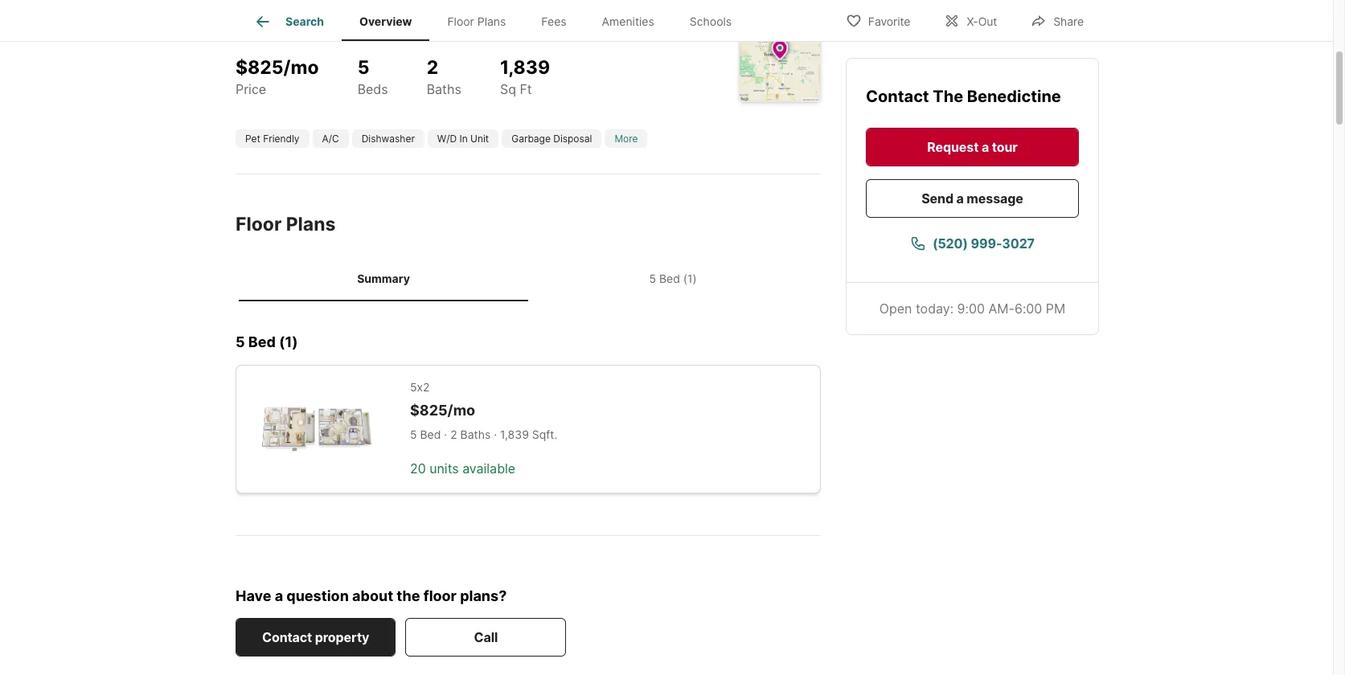 Task type: describe. For each thing, give the bounding box(es) containing it.
contact property button
[[236, 619, 396, 657]]

unit
[[471, 133, 489, 145]]

x-out
[[967, 14, 998, 28]]

friendly
[[263, 133, 300, 145]]

summary tab
[[239, 259, 529, 299]]

1,839 sq ft
[[500, 56, 550, 97]]

open today: 9:00 am-6:00 pm
[[880, 301, 1066, 317]]

request a tour button
[[866, 128, 1080, 167]]

the
[[397, 588, 420, 605]]

5x2 $825/mo
[[410, 380, 476, 419]]

ft
[[520, 81, 532, 97]]

(520) 999-3027
[[933, 236, 1035, 252]]

5 bed (1) inside 5 bed (1) tab
[[650, 272, 697, 285]]

0 horizontal spatial bed
[[248, 334, 276, 351]]

am-
[[989, 301, 1015, 317]]

pm
[[1046, 301, 1066, 317]]

0 horizontal spatial plans
[[286, 213, 336, 236]]

garbage
[[512, 133, 551, 145]]

call button
[[406, 619, 567, 657]]

bed inside tab
[[660, 272, 680, 285]]

floor plans tab
[[430, 2, 524, 41]]

property
[[315, 630, 370, 646]]

tucson
[[493, 25, 537, 41]]

dishwasher
[[362, 133, 415, 145]]

(520) 999-3027 button
[[866, 224, 1080, 263]]

5x2
[[410, 380, 430, 394]]

disposal
[[554, 133, 592, 145]]

share
[[1054, 14, 1084, 28]]

20 units available
[[410, 461, 516, 477]]

0 vertical spatial 1,839
[[500, 56, 550, 79]]

message
[[967, 191, 1024, 207]]

(1) inside tab
[[684, 272, 697, 285]]

$825/mo
[[410, 402, 476, 419]]

club
[[438, 25, 466, 41]]

fees
[[542, 15, 567, 28]]

1 horizontal spatial benedictine
[[967, 87, 1062, 106]]

n
[[372, 25, 382, 41]]

3027
[[1003, 236, 1035, 252]]

/mo
[[284, 56, 319, 79]]

request
[[928, 139, 979, 155]]

1 , from the left
[[486, 25, 490, 41]]

have
[[236, 588, 271, 605]]

a/c
[[322, 133, 339, 145]]

1 vertical spatial floor
[[236, 213, 282, 236]]

a for send
[[957, 191, 964, 207]]

map entry image
[[740, 21, 821, 101]]

about
[[352, 588, 393, 605]]

send a message
[[922, 191, 1024, 207]]

5 beds
[[358, 56, 388, 97]]

floor plans inside tab
[[448, 15, 506, 28]]

the benedictine 800 n country club rd , tucson , az 85716
[[236, 25, 601, 41]]

a for have
[[275, 588, 283, 605]]

a for request
[[982, 139, 990, 155]]

$825
[[236, 56, 284, 79]]

price
[[236, 81, 266, 97]]

5 bed · 2 baths · 1,839 sqft.
[[410, 428, 558, 442]]

$825 /mo price
[[236, 56, 319, 97]]

out
[[979, 14, 998, 28]]

plans?
[[460, 588, 507, 605]]

x-
[[967, 14, 979, 28]]

w/d
[[437, 133, 457, 145]]

today:
[[916, 301, 954, 317]]

2 baths
[[427, 56, 462, 97]]

(520)
[[933, 236, 968, 252]]

0 horizontal spatial the
[[236, 25, 260, 41]]

1 vertical spatial baths
[[461, 428, 491, 442]]

contact the benedictine
[[866, 87, 1062, 106]]

5 bed (1) tab
[[529, 259, 818, 299]]

in
[[460, 133, 468, 145]]

floor inside tab
[[448, 15, 474, 28]]

more
[[615, 133, 638, 145]]

call
[[474, 630, 498, 646]]

send a message button
[[866, 179, 1080, 218]]



Task type: locate. For each thing, give the bounding box(es) containing it.
contact inside 'button'
[[262, 630, 312, 646]]

,
[[486, 25, 490, 41], [537, 25, 540, 41]]

1 horizontal spatial plans
[[478, 15, 506, 28]]

0 horizontal spatial floor
[[236, 213, 282, 236]]

0 vertical spatial floor plans
[[448, 15, 506, 28]]

contact up request at the top right of page
[[866, 87, 930, 106]]

share button
[[1018, 4, 1098, 37]]

0 horizontal spatial ·
[[444, 428, 447, 442]]

0 vertical spatial a
[[982, 139, 990, 155]]

1 · from the left
[[444, 428, 447, 442]]

2 vertical spatial bed
[[420, 428, 441, 442]]

search link
[[253, 12, 324, 31]]

5 inside 5 beds
[[358, 56, 370, 79]]

0 horizontal spatial contact
[[262, 630, 312, 646]]

sq
[[500, 81, 516, 97]]

baths up w/d
[[427, 81, 462, 97]]

6:00
[[1015, 301, 1043, 317]]

amenities
[[602, 15, 655, 28]]

floor plans
[[448, 15, 506, 28], [236, 213, 336, 236]]

5 inside tab
[[650, 272, 656, 285]]

0 vertical spatial benedictine
[[263, 25, 338, 41]]

0 vertical spatial bed
[[660, 272, 680, 285]]

1 vertical spatial a
[[957, 191, 964, 207]]

a right have
[[275, 588, 283, 605]]

2 tab list from the top
[[236, 256, 821, 302]]

2 , from the left
[[537, 25, 540, 41]]

favorite button
[[832, 4, 925, 37]]

contact down the question
[[262, 630, 312, 646]]

0 vertical spatial 2
[[427, 56, 439, 79]]

the
[[236, 25, 260, 41], [933, 87, 964, 106]]

favorite
[[869, 14, 911, 28]]

2 inside 2 baths
[[427, 56, 439, 79]]

sqft.
[[532, 428, 558, 442]]

1 vertical spatial the
[[933, 87, 964, 106]]

contact property
[[262, 630, 370, 646]]

tab list containing search
[[236, 0, 763, 41]]

2 · from the left
[[494, 428, 497, 442]]

1 horizontal spatial bed
[[420, 428, 441, 442]]

20
[[410, 461, 426, 477]]

2 vertical spatial a
[[275, 588, 283, 605]]

benedictine
[[263, 25, 338, 41], [967, 87, 1062, 106]]

1 vertical spatial contact
[[262, 630, 312, 646]]

x-out button
[[931, 4, 1011, 37]]

1 horizontal spatial (1)
[[684, 272, 697, 285]]

a left tour at the right top of the page
[[982, 139, 990, 155]]

1 horizontal spatial contact
[[866, 87, 930, 106]]

pet
[[245, 133, 261, 145]]

0 vertical spatial tab list
[[236, 0, 763, 41]]

0 vertical spatial the
[[236, 25, 260, 41]]

2 down the benedictine 800 n country club rd , tucson , az 85716
[[427, 56, 439, 79]]

5x2 image
[[262, 392, 372, 467]]

question
[[287, 588, 349, 605]]

w/d in unit
[[437, 133, 489, 145]]

0 vertical spatial (1)
[[684, 272, 697, 285]]

0 horizontal spatial a
[[275, 588, 283, 605]]

0 horizontal spatial benedictine
[[263, 25, 338, 41]]

have a question about the floor plans?
[[236, 588, 507, 605]]

a
[[982, 139, 990, 155], [957, 191, 964, 207], [275, 588, 283, 605]]

request a tour
[[928, 139, 1018, 155]]

contact for contact property
[[262, 630, 312, 646]]

floor
[[424, 588, 457, 605]]

tab list containing summary
[[236, 256, 821, 302]]

1 horizontal spatial ·
[[494, 428, 497, 442]]

baths up 20 units available
[[461, 428, 491, 442]]

9:00
[[958, 301, 985, 317]]

floor
[[448, 15, 474, 28], [236, 213, 282, 236]]

tour
[[992, 139, 1018, 155]]

pet friendly
[[245, 133, 300, 145]]

5
[[358, 56, 370, 79], [650, 272, 656, 285], [236, 334, 245, 351], [410, 428, 417, 442]]

tab list
[[236, 0, 763, 41], [236, 256, 821, 302]]

1 vertical spatial tab list
[[236, 256, 821, 302]]

2 down $825/mo
[[451, 428, 457, 442]]

schools
[[690, 15, 732, 28]]

amenities tab
[[585, 2, 672, 41]]

benedictine up tour at the right top of the page
[[967, 87, 1062, 106]]

call link
[[406, 619, 567, 657]]

1 horizontal spatial a
[[957, 191, 964, 207]]

1,839 left sqft.
[[500, 428, 529, 442]]

999-
[[971, 236, 1003, 252]]

·
[[444, 428, 447, 442], [494, 428, 497, 442]]

1 tab list from the top
[[236, 0, 763, 41]]

the up request at the top right of page
[[933, 87, 964, 106]]

1 horizontal spatial ,
[[537, 25, 540, 41]]

0 vertical spatial baths
[[427, 81, 462, 97]]

send
[[922, 191, 954, 207]]

rd
[[470, 25, 486, 41]]

schools tab
[[672, 2, 750, 41]]

1 vertical spatial plans
[[286, 213, 336, 236]]

plans
[[478, 15, 506, 28], [286, 213, 336, 236]]

0 vertical spatial 5 bed (1)
[[650, 272, 697, 285]]

1 vertical spatial floor plans
[[236, 213, 336, 236]]

0 horizontal spatial (1)
[[279, 334, 298, 351]]

units
[[430, 461, 459, 477]]

a right 'send'
[[957, 191, 964, 207]]

contact
[[866, 87, 930, 106], [262, 630, 312, 646]]

bed
[[660, 272, 680, 285], [248, 334, 276, 351], [420, 428, 441, 442]]

open
[[880, 301, 913, 317]]

1,839 up the ft
[[500, 56, 550, 79]]

1,839
[[500, 56, 550, 79], [500, 428, 529, 442]]

1 horizontal spatial floor
[[448, 15, 474, 28]]

az
[[544, 25, 561, 41]]

available
[[463, 461, 516, 477]]

the up $825
[[236, 25, 260, 41]]

1 vertical spatial (1)
[[279, 334, 298, 351]]

2 horizontal spatial bed
[[660, 272, 680, 285]]

0 horizontal spatial 2
[[427, 56, 439, 79]]

· down $825/mo
[[444, 428, 447, 442]]

baths
[[427, 81, 462, 97], [461, 428, 491, 442]]

0 vertical spatial plans
[[478, 15, 506, 28]]

0 horizontal spatial floor plans
[[236, 213, 336, 236]]

1 horizontal spatial floor plans
[[448, 15, 506, 28]]

· up available
[[494, 428, 497, 442]]

800
[[345, 25, 369, 41]]

(1)
[[684, 272, 697, 285], [279, 334, 298, 351]]

overview tab
[[342, 2, 430, 41]]

0 vertical spatial contact
[[866, 87, 930, 106]]

1 horizontal spatial 2
[[451, 428, 457, 442]]

fees tab
[[524, 2, 585, 41]]

overview
[[360, 15, 412, 28]]

0 horizontal spatial 5 bed (1)
[[236, 334, 298, 351]]

2 horizontal spatial a
[[982, 139, 990, 155]]

beds
[[358, 81, 388, 97]]

1 horizontal spatial 5 bed (1)
[[650, 272, 697, 285]]

plans inside tab
[[478, 15, 506, 28]]

1 vertical spatial bed
[[248, 334, 276, 351]]

1 horizontal spatial the
[[933, 87, 964, 106]]

summary
[[357, 272, 410, 285]]

benedictine up /mo
[[263, 25, 338, 41]]

(520) 999-3027 link
[[866, 224, 1080, 263]]

search
[[286, 15, 324, 28]]

garbage disposal
[[512, 133, 592, 145]]

1 vertical spatial 5 bed (1)
[[236, 334, 298, 351]]

1 vertical spatial 2
[[451, 428, 457, 442]]

contact for contact the benedictine
[[866, 87, 930, 106]]

1 vertical spatial 1,839
[[500, 428, 529, 442]]

, left tucson
[[486, 25, 490, 41]]

85716
[[564, 25, 601, 41]]

country
[[386, 25, 435, 41]]

, left az
[[537, 25, 540, 41]]

1 vertical spatial benedictine
[[967, 87, 1062, 106]]

0 horizontal spatial ,
[[486, 25, 490, 41]]

0 vertical spatial floor
[[448, 15, 474, 28]]



Task type: vqa. For each thing, say whether or not it's contained in the screenshot.
Heating Information Forced Air Has Heating
no



